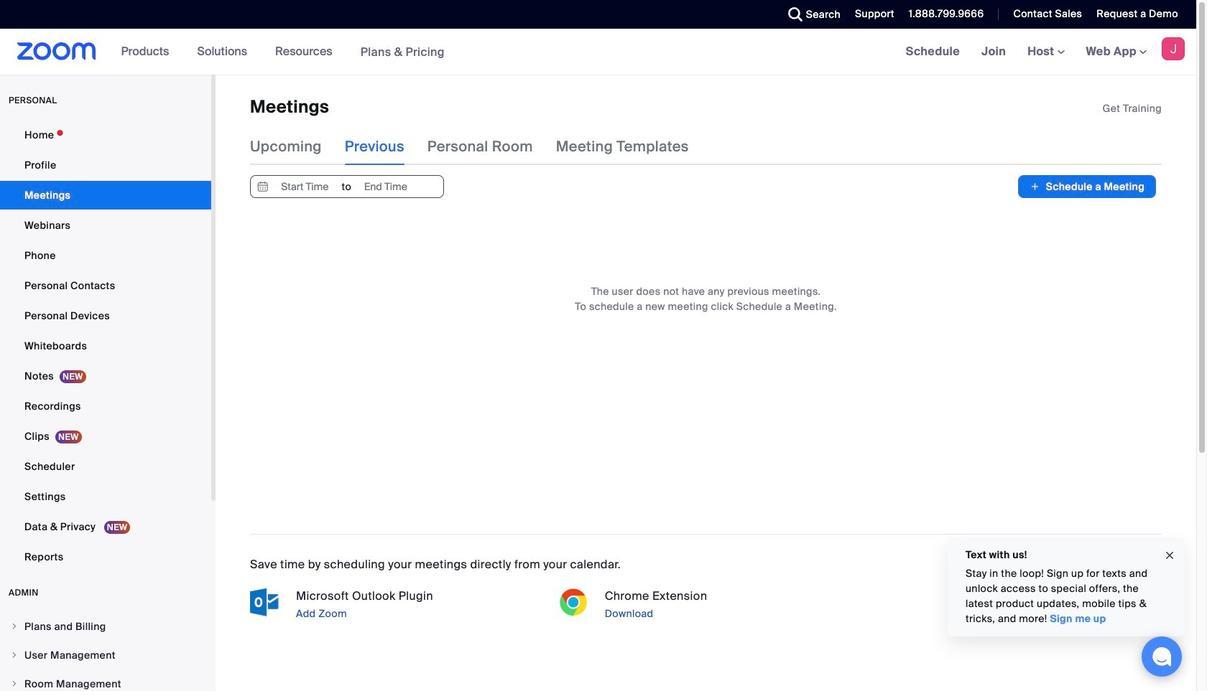 Task type: vqa. For each thing, say whether or not it's contained in the screenshot.
ADMIN MENU menu
yes



Task type: locate. For each thing, give the bounding box(es) containing it.
menu item
[[0, 614, 211, 641], [0, 642, 211, 670], [0, 671, 211, 692]]

1 vertical spatial right image
[[10, 652, 19, 660]]

date image
[[254, 176, 272, 198]]

tabs of meeting tab list
[[250, 128, 712, 166]]

profile picture image
[[1162, 37, 1185, 60]]

1 right image from the top
[[10, 623, 19, 632]]

1 menu item from the top
[[0, 614, 211, 641]]

2 vertical spatial menu item
[[0, 671, 211, 692]]

admin menu menu
[[0, 614, 211, 692]]

3 menu item from the top
[[0, 671, 211, 692]]

0 vertical spatial menu item
[[0, 614, 211, 641]]

0 vertical spatial right image
[[10, 623, 19, 632]]

open chat image
[[1152, 647, 1172, 667]]

banner
[[0, 29, 1196, 75]]

application
[[1103, 101, 1162, 116]]

1 vertical spatial menu item
[[0, 642, 211, 670]]

add image
[[1030, 180, 1040, 194]]

right image
[[10, 623, 19, 632], [10, 652, 19, 660]]

personal menu menu
[[0, 121, 211, 573]]



Task type: describe. For each thing, give the bounding box(es) containing it.
meetings navigation
[[895, 29, 1196, 75]]

right image
[[10, 680, 19, 689]]

Date Range Picker Start field
[[272, 176, 338, 198]]

close image
[[1164, 548, 1175, 564]]

2 menu item from the top
[[0, 642, 211, 670]]

Date Range Picker End field
[[352, 176, 419, 198]]

product information navigation
[[110, 29, 455, 75]]

2 right image from the top
[[10, 652, 19, 660]]

zoom logo image
[[17, 42, 96, 60]]



